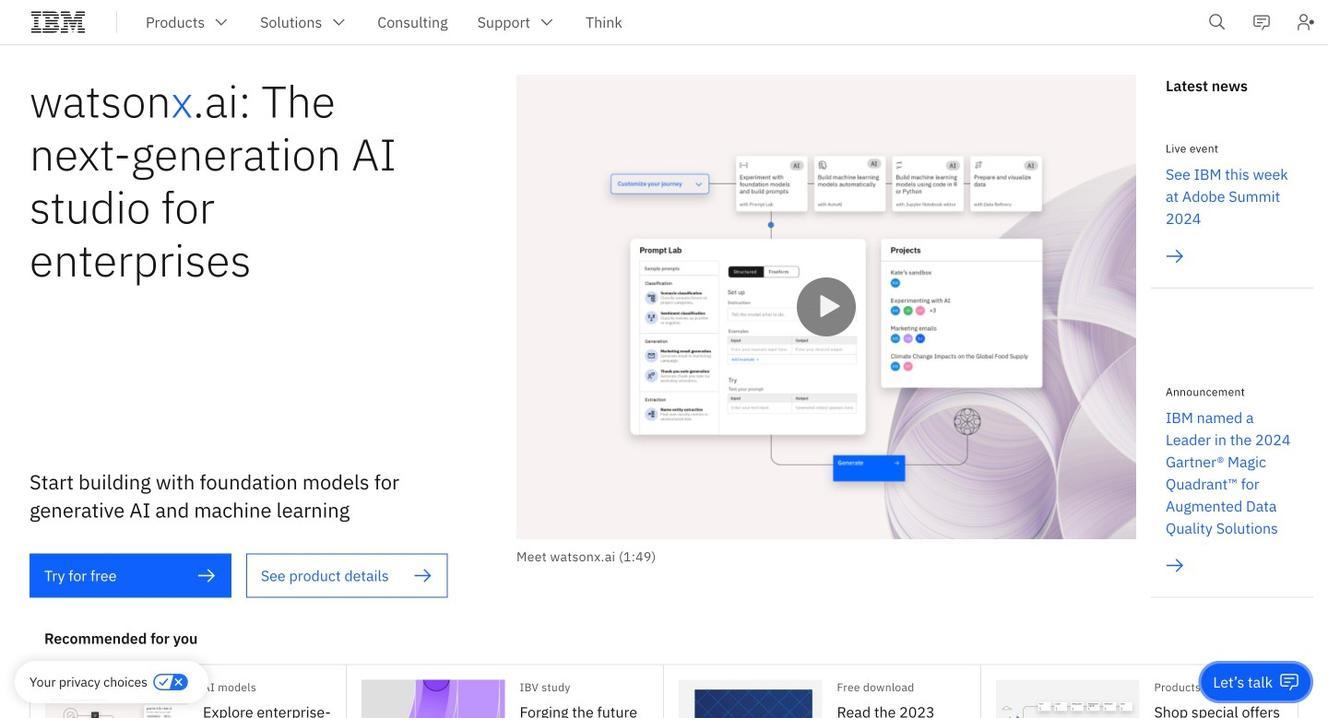 Task type: locate. For each thing, give the bounding box(es) containing it.
let's talk element
[[1214, 673, 1273, 693]]

your privacy choices element
[[30, 673, 148, 693]]



